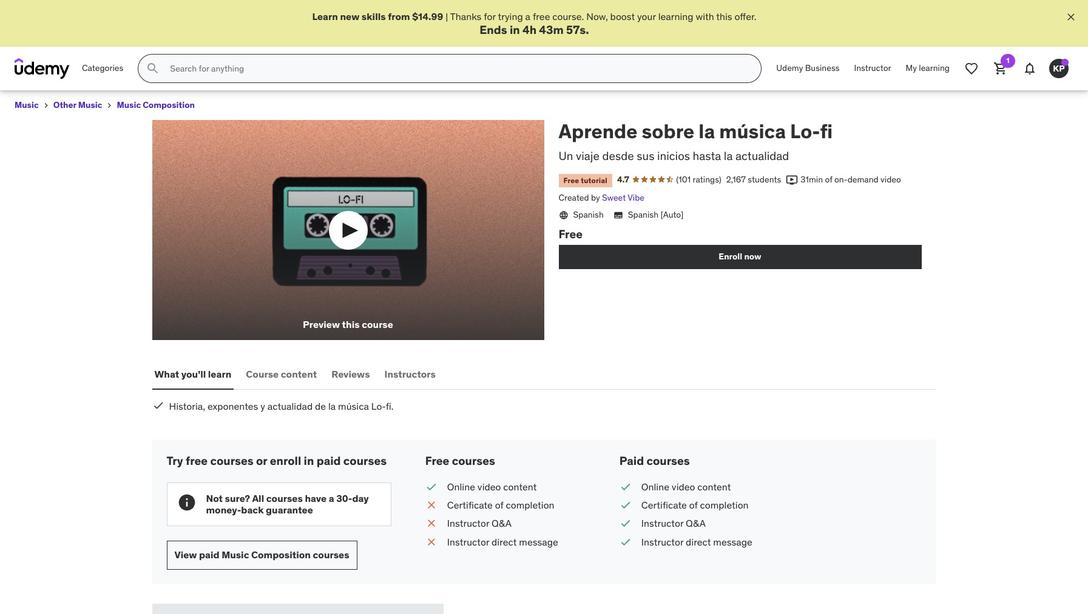Task type: describe. For each thing, give the bounding box(es) containing it.
1 xsmall image from the left
[[41, 101, 51, 111]]

1 link
[[986, 54, 1015, 83]]

online video content for paid courses
[[641, 481, 731, 493]]

free tutorial
[[563, 176, 607, 185]]

sus
[[637, 149, 654, 163]]

1 horizontal spatial learning
[[919, 63, 950, 74]]

free for free tutorial
[[563, 176, 579, 185]]

try
[[167, 454, 183, 468]]

my learning link
[[898, 54, 957, 83]]

actualidad inside aprende sobre la música lo-fi un viaje desde sus inicios hasta la actualidad
[[735, 149, 789, 163]]

2,167
[[726, 174, 746, 185]]

courses inside view paid music composition courses link
[[313, 549, 349, 561]]

fi.
[[386, 401, 394, 413]]

Search for anything text field
[[168, 58, 747, 79]]

what you'll learn
[[154, 368, 231, 380]]

sweet
[[602, 193, 626, 203]]

música inside aprende sobre la música lo-fi un viaje desde sus inicios hasta la actualidad
[[719, 119, 786, 144]]

udemy
[[776, 63, 803, 74]]

2 horizontal spatial video
[[881, 174, 901, 185]]

spanish for spanish [auto]
[[628, 209, 658, 220]]

on-
[[834, 174, 848, 185]]

tutorial
[[581, 176, 607, 185]]

instructor q&a for paid courses
[[641, 518, 706, 530]]

learn
[[312, 10, 338, 22]]

[auto]
[[660, 209, 683, 220]]

preview
[[303, 319, 340, 331]]

learn new skills from $14.99 | thanks for trying a free course. now, boost your learning with this offer. ends in 4h 43m 57s .
[[312, 10, 756, 37]]

2 horizontal spatial la
[[724, 149, 733, 163]]

hasta
[[693, 149, 721, 163]]

free for free
[[559, 227, 583, 241]]

courses inside not sure? all courses have a 30-day money-back guarantee
[[266, 492, 303, 505]]

created
[[559, 193, 589, 203]]

$14.99
[[412, 10, 443, 22]]

music down money-
[[222, 549, 249, 561]]

instructor direct message for free courses
[[447, 536, 558, 548]]

kp
[[1053, 63, 1065, 74]]

30-
[[336, 492, 352, 505]]

course
[[246, 368, 279, 380]]

message for paid courses
[[713, 536, 752, 548]]

fi
[[820, 119, 833, 144]]

money-
[[206, 504, 241, 516]]

certificate of completion for free courses
[[447, 499, 554, 512]]

paid courses
[[619, 454, 690, 468]]

enroll now button
[[559, 245, 921, 269]]

demand
[[847, 174, 878, 185]]

with
[[696, 10, 714, 22]]

sobre
[[642, 119, 694, 144]]

de
[[315, 401, 326, 413]]

free courses
[[425, 454, 495, 468]]

day
[[352, 492, 369, 505]]

2 horizontal spatial of
[[825, 174, 832, 185]]

view paid music composition courses link
[[167, 541, 357, 570]]

0 horizontal spatial la
[[328, 401, 336, 413]]

1 vertical spatial actualidad
[[267, 401, 313, 413]]

online for free
[[447, 481, 475, 493]]

1
[[1006, 56, 1010, 65]]

udemy business link
[[769, 54, 847, 83]]

music composition link
[[117, 98, 195, 113]]

instructor q&a for free courses
[[447, 518, 512, 530]]

offer.
[[735, 10, 756, 22]]

other music link
[[53, 98, 102, 113]]

q&a for paid courses
[[686, 518, 706, 530]]

of for paid courses
[[689, 499, 698, 512]]

paid
[[619, 454, 644, 468]]

reviews
[[331, 368, 370, 380]]

categories button
[[75, 54, 131, 83]]

desde
[[602, 149, 634, 163]]

now
[[744, 251, 761, 262]]

closed captions image
[[613, 210, 623, 220]]

1 vertical spatial música
[[338, 401, 369, 413]]

.
[[586, 23, 589, 37]]

instructor link
[[847, 54, 898, 83]]

aprende
[[559, 119, 637, 144]]

certificate for free
[[447, 499, 493, 512]]

course
[[362, 319, 393, 331]]

sweet vibe link
[[602, 193, 644, 203]]

now,
[[586, 10, 608, 22]]

course language image
[[559, 211, 568, 220]]

2,167 students
[[726, 174, 781, 185]]

you have alerts image
[[1061, 59, 1069, 66]]

message for free courses
[[519, 536, 558, 548]]

(101 ratings)
[[676, 174, 721, 185]]

a inside learn new skills from $14.99 | thanks for trying a free course. now, boost your learning with this offer. ends in 4h 43m 57s .
[[525, 10, 530, 22]]

spanish for spanish
[[573, 209, 604, 220]]

guarantee
[[266, 504, 313, 516]]

spanish [auto]
[[628, 209, 683, 220]]

completion for paid courses
[[700, 499, 749, 512]]

instructors button
[[382, 360, 438, 389]]

content for free courses
[[503, 481, 537, 493]]

un
[[559, 149, 573, 163]]

udemy business
[[776, 63, 840, 74]]

udemy image
[[15, 58, 70, 79]]

video for paid courses
[[672, 481, 695, 493]]

by
[[591, 193, 600, 203]]

wishlist image
[[964, 61, 979, 76]]

aprende sobre la música lo-fi un viaje desde sus inicios hasta la actualidad
[[559, 119, 833, 163]]

1 vertical spatial free
[[186, 454, 208, 468]]

vibe
[[628, 193, 644, 203]]

view paid music composition courses
[[174, 549, 349, 561]]

music down 'categories' dropdown button
[[117, 100, 141, 111]]

certificate for paid
[[641, 499, 687, 512]]



Task type: vqa. For each thing, say whether or not it's contained in the screenshot.
31min of on-demand video
yes



Task type: locate. For each thing, give the bounding box(es) containing it.
1 horizontal spatial q&a
[[686, 518, 706, 530]]

online down free courses
[[447, 481, 475, 493]]

of for free courses
[[495, 499, 503, 512]]

1 horizontal spatial message
[[713, 536, 752, 548]]

in right the enroll at the bottom left of page
[[304, 454, 314, 468]]

your
[[637, 10, 656, 22]]

other music
[[53, 100, 102, 111]]

kp link
[[1044, 54, 1073, 83]]

2 instructor q&a from the left
[[641, 518, 706, 530]]

composition down submit search image
[[143, 100, 195, 111]]

video down paid courses on the right of the page
[[672, 481, 695, 493]]

paid right view at the left of the page
[[199, 549, 219, 561]]

2 q&a from the left
[[686, 518, 706, 530]]

a right trying
[[525, 10, 530, 22]]

not
[[206, 492, 223, 505]]

1 horizontal spatial paid
[[317, 454, 341, 468]]

2 message from the left
[[713, 536, 752, 548]]

2 horizontal spatial content
[[697, 481, 731, 493]]

learning right my
[[919, 63, 950, 74]]

2 certificate from the left
[[641, 499, 687, 512]]

1 horizontal spatial música
[[719, 119, 786, 144]]

instructor q&a
[[447, 518, 512, 530], [641, 518, 706, 530]]

reviews button
[[329, 360, 372, 389]]

0 horizontal spatial of
[[495, 499, 503, 512]]

xsmall image right other music link
[[105, 101, 114, 111]]

1 horizontal spatial lo-
[[790, 119, 820, 144]]

0 horizontal spatial online
[[447, 481, 475, 493]]

0 vertical spatial composition
[[143, 100, 195, 111]]

0 vertical spatial paid
[[317, 454, 341, 468]]

of down paid courses on the right of the page
[[689, 499, 698, 512]]

sure?
[[225, 492, 250, 505]]

enroll
[[270, 454, 301, 468]]

0 horizontal spatial spanish
[[573, 209, 604, 220]]

paid
[[317, 454, 341, 468], [199, 549, 219, 561]]

1 certificate of completion from the left
[[447, 499, 554, 512]]

message
[[519, 536, 558, 548], [713, 536, 752, 548]]

4h 43m 57s
[[522, 23, 586, 37]]

completion for free courses
[[506, 499, 554, 512]]

1 horizontal spatial in
[[510, 23, 520, 37]]

0 horizontal spatial música
[[338, 401, 369, 413]]

y
[[260, 401, 265, 413]]

online video content down paid courses on the right of the page
[[641, 481, 731, 493]]

of down free courses
[[495, 499, 503, 512]]

all
[[252, 492, 264, 505]]

música up 2,167 students
[[719, 119, 786, 144]]

0 horizontal spatial paid
[[199, 549, 219, 561]]

certificate down free courses
[[447, 499, 493, 512]]

1 horizontal spatial instructor q&a
[[641, 518, 706, 530]]

a
[[525, 10, 530, 22], [329, 492, 334, 505]]

close image
[[1065, 11, 1077, 23]]

viaje
[[576, 149, 600, 163]]

0 horizontal spatial actualidad
[[267, 401, 313, 413]]

0 vertical spatial free
[[563, 176, 579, 185]]

lo- up 31min
[[790, 119, 820, 144]]

1 horizontal spatial actualidad
[[735, 149, 789, 163]]

1 completion from the left
[[506, 499, 554, 512]]

other
[[53, 100, 76, 111]]

la right de
[[328, 401, 336, 413]]

0 vertical spatial la
[[699, 119, 715, 144]]

free
[[563, 176, 579, 185], [559, 227, 583, 241], [425, 454, 449, 468]]

composition down guarantee at the left bottom
[[251, 549, 311, 561]]

2 vertical spatial la
[[328, 401, 336, 413]]

enroll now
[[719, 251, 761, 262]]

preview this course
[[303, 319, 393, 331]]

1 message from the left
[[519, 536, 558, 548]]

1 horizontal spatial xsmall image
[[105, 101, 114, 111]]

this inside learn new skills from $14.99 | thanks for trying a free course. now, boost your learning with this offer. ends in 4h 43m 57s .
[[716, 10, 732, 22]]

historia,
[[169, 401, 205, 413]]

ends
[[480, 23, 507, 37]]

0 vertical spatial actualidad
[[735, 149, 789, 163]]

0 vertical spatial música
[[719, 119, 786, 144]]

0 horizontal spatial learning
[[658, 10, 693, 22]]

in down trying
[[510, 23, 520, 37]]

0 horizontal spatial composition
[[143, 100, 195, 111]]

instructor
[[854, 63, 891, 74], [447, 518, 489, 530], [641, 518, 683, 530], [447, 536, 489, 548], [641, 536, 683, 548]]

0 horizontal spatial direct
[[492, 536, 517, 548]]

paid up have
[[317, 454, 341, 468]]

have
[[305, 492, 327, 505]]

completion
[[506, 499, 554, 512], [700, 499, 749, 512]]

online for paid
[[641, 481, 669, 493]]

0 vertical spatial learning
[[658, 10, 693, 22]]

categories
[[82, 63, 123, 74]]

0 horizontal spatial video
[[477, 481, 501, 493]]

or
[[256, 454, 267, 468]]

direct
[[492, 536, 517, 548], [686, 536, 711, 548]]

created by sweet vibe
[[559, 193, 644, 203]]

0 horizontal spatial message
[[519, 536, 558, 548]]

1 horizontal spatial direct
[[686, 536, 711, 548]]

2 online video content from the left
[[641, 481, 731, 493]]

certificate of completion for paid courses
[[641, 499, 749, 512]]

this left course at the left bottom of the page
[[342, 319, 360, 331]]

1 vertical spatial this
[[342, 319, 360, 331]]

for
[[484, 10, 496, 22]]

view
[[174, 549, 197, 561]]

free for free courses
[[425, 454, 449, 468]]

learning left 'with'
[[658, 10, 693, 22]]

2 xsmall image from the left
[[105, 101, 114, 111]]

1 vertical spatial learning
[[919, 63, 950, 74]]

actualidad
[[735, 149, 789, 163], [267, 401, 313, 413]]

música down reviews button
[[338, 401, 369, 413]]

learn
[[208, 368, 231, 380]]

free right try
[[186, 454, 208, 468]]

1 online from the left
[[447, 481, 475, 493]]

1 vertical spatial la
[[724, 149, 733, 163]]

1 horizontal spatial video
[[672, 481, 695, 493]]

certificate
[[447, 499, 493, 512], [641, 499, 687, 512]]

1 horizontal spatial completion
[[700, 499, 749, 512]]

business
[[805, 63, 840, 74]]

31min of on-demand video
[[801, 174, 901, 185]]

1 horizontal spatial content
[[503, 481, 537, 493]]

1 horizontal spatial online
[[641, 481, 669, 493]]

1 horizontal spatial online video content
[[641, 481, 731, 493]]

1 q&a from the left
[[492, 518, 512, 530]]

instructors
[[384, 368, 436, 380]]

1 instructor q&a from the left
[[447, 518, 512, 530]]

2 online from the left
[[641, 481, 669, 493]]

submit search image
[[146, 61, 160, 76]]

a left 30-
[[329, 492, 334, 505]]

music left 'other'
[[15, 100, 39, 111]]

1 horizontal spatial certificate of completion
[[641, 499, 749, 512]]

free up the 4h 43m 57s
[[533, 10, 550, 22]]

certificate of completion
[[447, 499, 554, 512], [641, 499, 749, 512]]

xsmall image
[[41, 101, 51, 111], [105, 101, 114, 111]]

1 horizontal spatial spanish
[[628, 209, 658, 220]]

0 vertical spatial lo-
[[790, 119, 820, 144]]

this inside button
[[342, 319, 360, 331]]

shopping cart with 1 item image
[[993, 61, 1008, 76]]

31min
[[801, 174, 823, 185]]

0 horizontal spatial online video content
[[447, 481, 537, 493]]

0 vertical spatial in
[[510, 23, 520, 37]]

actualidad right the y
[[267, 401, 313, 413]]

music composition
[[117, 100, 195, 111]]

certificate down paid courses on the right of the page
[[641, 499, 687, 512]]

historia, exponentes y actualidad de la música lo-fi.
[[169, 401, 394, 413]]

course content
[[246, 368, 317, 380]]

0 horizontal spatial q&a
[[492, 518, 512, 530]]

boost
[[610, 10, 635, 22]]

0 horizontal spatial certificate
[[447, 499, 493, 512]]

enroll
[[719, 251, 742, 262]]

1 vertical spatial lo-
[[371, 401, 386, 413]]

1 horizontal spatial composition
[[251, 549, 311, 561]]

1 instructor direct message from the left
[[447, 536, 558, 548]]

lo- down reviews button
[[371, 401, 386, 413]]

0 horizontal spatial this
[[342, 319, 360, 331]]

1 certificate from the left
[[447, 499, 493, 512]]

1 online video content from the left
[[447, 481, 537, 493]]

1 vertical spatial free
[[559, 227, 583, 241]]

1 direct from the left
[[492, 536, 517, 548]]

trying
[[498, 10, 523, 22]]

my
[[906, 63, 917, 74]]

0 vertical spatial a
[[525, 10, 530, 22]]

instructor direct message for paid courses
[[641, 536, 752, 548]]

lo-
[[790, 119, 820, 144], [371, 401, 386, 413]]

what
[[154, 368, 179, 380]]

of left on-
[[825, 174, 832, 185]]

0 horizontal spatial instructor direct message
[[447, 536, 558, 548]]

1 vertical spatial a
[[329, 492, 334, 505]]

students
[[748, 174, 781, 185]]

online video content
[[447, 481, 537, 493], [641, 481, 731, 493]]

courses
[[210, 454, 254, 468], [343, 454, 387, 468], [452, 454, 495, 468], [647, 454, 690, 468], [266, 492, 303, 505], [313, 549, 349, 561]]

certificate of completion down paid courses on the right of the page
[[641, 499, 749, 512]]

2 vertical spatial free
[[425, 454, 449, 468]]

video for free courses
[[477, 481, 501, 493]]

spanish
[[573, 209, 604, 220], [628, 209, 658, 220]]

skills
[[362, 10, 386, 22]]

1 horizontal spatial a
[[525, 10, 530, 22]]

2 spanish from the left
[[628, 209, 658, 220]]

la right hasta
[[724, 149, 733, 163]]

0 horizontal spatial lo-
[[371, 401, 386, 413]]

music right 'other'
[[78, 100, 102, 111]]

learning
[[658, 10, 693, 22], [919, 63, 950, 74]]

0 horizontal spatial completion
[[506, 499, 554, 512]]

online down paid courses on the right of the page
[[641, 481, 669, 493]]

2 instructor direct message from the left
[[641, 536, 752, 548]]

instructor direct message
[[447, 536, 558, 548], [641, 536, 752, 548]]

0 horizontal spatial a
[[329, 492, 334, 505]]

la up hasta
[[699, 119, 715, 144]]

certificate of completion down free courses
[[447, 499, 554, 512]]

a inside not sure? all courses have a 30-day money-back guarantee
[[329, 492, 334, 505]]

content for paid courses
[[697, 481, 731, 493]]

direct for free courses
[[492, 536, 517, 548]]

this
[[716, 10, 732, 22], [342, 319, 360, 331]]

actualidad up students
[[735, 149, 789, 163]]

spanish down by
[[573, 209, 604, 220]]

you'll
[[181, 368, 206, 380]]

new
[[340, 10, 359, 22]]

1 vertical spatial paid
[[199, 549, 219, 561]]

this right 'with'
[[716, 10, 732, 22]]

2 direct from the left
[[686, 536, 711, 548]]

learning inside learn new skills from $14.99 | thanks for trying a free course. now, boost your learning with this offer. ends in 4h 43m 57s .
[[658, 10, 693, 22]]

lo- inside aprende sobre la música lo-fi un viaje desde sus inicios hasta la actualidad
[[790, 119, 820, 144]]

video
[[881, 174, 901, 185], [477, 481, 501, 493], [672, 481, 695, 493]]

1 horizontal spatial certificate
[[641, 499, 687, 512]]

online video content for free courses
[[447, 481, 537, 493]]

0 horizontal spatial instructor q&a
[[447, 518, 512, 530]]

1 horizontal spatial of
[[689, 499, 698, 512]]

1 horizontal spatial this
[[716, 10, 732, 22]]

online video content down free courses
[[447, 481, 537, 493]]

1 spanish from the left
[[573, 209, 604, 220]]

ratings)
[[693, 174, 721, 185]]

0 vertical spatial free
[[533, 10, 550, 22]]

1 horizontal spatial instructor direct message
[[641, 536, 752, 548]]

0 vertical spatial this
[[716, 10, 732, 22]]

preview this course button
[[152, 120, 544, 341]]

video down free courses
[[477, 481, 501, 493]]

2 certificate of completion from the left
[[641, 499, 749, 512]]

online
[[447, 481, 475, 493], [641, 481, 669, 493]]

(101
[[676, 174, 691, 185]]

spanish down 'vibe'
[[628, 209, 658, 220]]

not sure? all courses have a 30-day money-back guarantee
[[206, 492, 369, 516]]

0 horizontal spatial certificate of completion
[[447, 499, 554, 512]]

composition
[[143, 100, 195, 111], [251, 549, 311, 561]]

xsmall image left 'other'
[[41, 101, 51, 111]]

0 horizontal spatial xsmall image
[[41, 101, 51, 111]]

|
[[446, 10, 448, 22]]

0 horizontal spatial free
[[186, 454, 208, 468]]

in inside learn new skills from $14.99 | thanks for trying a free course. now, boost your learning with this offer. ends in 4h 43m 57s .
[[510, 23, 520, 37]]

1 horizontal spatial la
[[699, 119, 715, 144]]

1 vertical spatial in
[[304, 454, 314, 468]]

content
[[281, 368, 317, 380], [503, 481, 537, 493], [697, 481, 731, 493]]

small image
[[786, 174, 798, 186], [152, 400, 164, 412], [425, 480, 437, 494], [425, 499, 437, 512], [619, 499, 632, 512]]

0 horizontal spatial content
[[281, 368, 317, 380]]

small image
[[619, 480, 632, 494], [425, 517, 437, 531], [619, 517, 632, 531], [425, 536, 437, 549], [619, 536, 632, 549]]

2 completion from the left
[[700, 499, 749, 512]]

inicios
[[657, 149, 690, 163]]

notifications image
[[1022, 61, 1037, 76]]

q&a for free courses
[[492, 518, 512, 530]]

1 horizontal spatial free
[[533, 10, 550, 22]]

free inside learn new skills from $14.99 | thanks for trying a free course. now, boost your learning with this offer. ends in 4h 43m 57s .
[[533, 10, 550, 22]]

video right demand
[[881, 174, 901, 185]]

content inside 'button'
[[281, 368, 317, 380]]

0 horizontal spatial in
[[304, 454, 314, 468]]

from
[[388, 10, 410, 22]]

4.7
[[617, 174, 629, 185]]

exponentes
[[208, 401, 258, 413]]

back
[[241, 504, 264, 516]]

1 vertical spatial composition
[[251, 549, 311, 561]]

course.
[[552, 10, 584, 22]]

direct for paid courses
[[686, 536, 711, 548]]

course content button
[[244, 360, 319, 389]]



